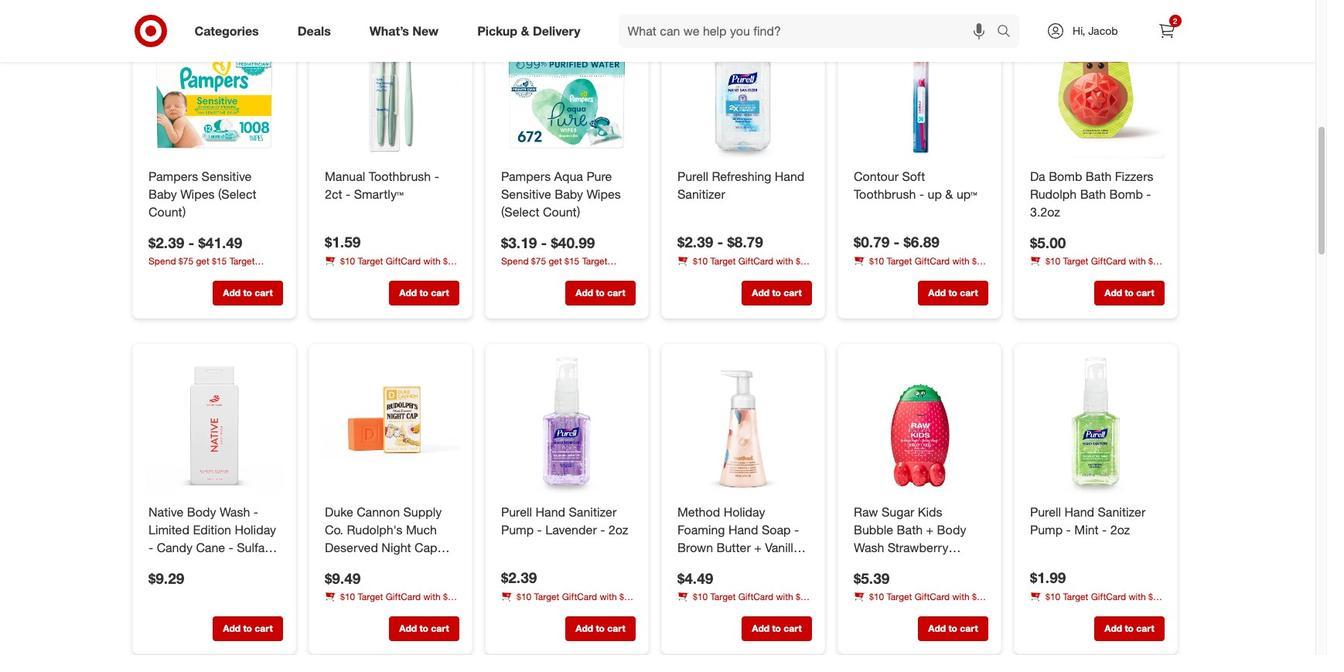 Task type: vqa. For each thing, say whether or not it's contained in the screenshot.


Task type: describe. For each thing, give the bounding box(es) containing it.
oz for $5.39
[[928, 558, 941, 573]]

toothbrush inside manual toothbrush - 2ct - smartly™
[[369, 168, 431, 184]]

$10 target giftcard with $40 health & beauty purchase for $4.49
[[677, 591, 811, 616]]

pampers sensitive baby wipes (select count)
[[148, 168, 256, 219]]

cart for $1.99
[[1137, 623, 1155, 635]]

2 link
[[1150, 14, 1184, 48]]

1 horizontal spatial $2.39
[[501, 569, 537, 587]]

purell refreshing hand sanitizer
[[677, 168, 805, 202]]

deserved
[[325, 540, 378, 555]]

- inside raw sugar kids bubble bath + body wash strawberry vanilla - 12 fl oz
[[892, 558, 897, 573]]

$1.99
[[1030, 569, 1066, 587]]

cap
[[414, 540, 437, 555]]

10
[[677, 558, 691, 573]]

$1.59
[[325, 233, 360, 250]]

12
[[901, 558, 914, 573]]

$6.89
[[904, 233, 940, 250]]

to for $2.39 - $41.49
[[243, 287, 252, 299]]

rudolph's
[[347, 522, 402, 538]]

& for $4.49
[[705, 605, 711, 616]]

cart for $9.49
[[431, 623, 449, 635]]

$10 target giftcard with $40 health & beauty purchase button for $5.39
[[854, 591, 989, 616]]

manual
[[325, 168, 365, 184]]

cinnamon
[[388, 558, 445, 573]]

categories link
[[181, 14, 278, 48]]

fizzers
[[1115, 168, 1154, 184]]

sanitizer inside purell refreshing hand sanitizer
[[677, 186, 725, 202]]

add to cart button for $2.39 - $41.49
[[212, 281, 283, 306]]

sulfate
[[237, 540, 275, 555]]

& for $5.00
[[1058, 269, 1064, 280]]

cart for $0.79 - $6.89
[[960, 287, 978, 299]]

add for $5.00
[[1105, 287, 1122, 299]]

bubble
[[854, 522, 893, 538]]

$2.39 for $2.39 - $41.49
[[148, 233, 184, 251]]

with for $2.39 - $8.79
[[776, 255, 793, 266]]

beauty for $5.00
[[1067, 269, 1095, 280]]

purell hand sanitizer pump - mint - 2oz link
[[1030, 504, 1162, 539]]

health for $2.39 - $8.79
[[677, 268, 703, 280]]

cannon
[[356, 505, 400, 520]]

edition
[[193, 522, 231, 538]]

deals
[[298, 23, 331, 38]]

lavender
[[545, 522, 597, 538]]

& for $2.39 - $8.79
[[705, 268, 711, 280]]

$10 for $5.39
[[869, 591, 884, 603]]

sugar
[[882, 505, 915, 520]]

raw sugar kids bubble bath + body wash strawberry vanilla - 12 fl oz
[[854, 505, 966, 573]]

holiday inside method holiday foaming hand soap - brown butter + vanilla - 10 fl oz
[[724, 505, 765, 520]]

$10 for $4.49
[[693, 591, 708, 603]]

add to cart button for $5.39
[[918, 617, 989, 642]]

add to cart button for $2.39
[[565, 617, 636, 642]]

to for $1.99
[[1125, 623, 1134, 635]]

giftcard for $5.00
[[1091, 255, 1126, 267]]

purell refreshing hand sanitizer link
[[677, 168, 809, 203]]

$9.49
[[325, 569, 360, 587]]

soap inside duke cannon supply co. rudolph's much deserved night cap bar soap - cinnamon scent - 10oz
[[347, 558, 376, 573]]

to for $1.59
[[419, 287, 428, 299]]

soap inside method holiday foaming hand soap - brown butter + vanilla - 10 fl oz
[[762, 522, 791, 538]]

refreshing
[[712, 168, 771, 184]]

1 horizontal spatial bomb
[[1110, 186, 1143, 202]]

$10 for $0.79 - $6.89
[[869, 255, 884, 266]]

to for $5.39
[[949, 623, 958, 635]]

$3.19
[[501, 233, 537, 251]]

add to cart for $3.19 - $40.99
[[576, 287, 625, 299]]

kids
[[918, 505, 942, 520]]

butter
[[717, 540, 751, 555]]

wash inside raw sugar kids bubble bath + body wash strawberry vanilla - 12 fl oz
[[854, 540, 884, 555]]

& inside contour soft toothbrush - up & up™
[[945, 186, 953, 202]]

holiday inside native body wash - limited edition holiday - candy cane - sulfate free - 18 fl oz $9.29
[[234, 522, 276, 538]]

hand inside 'purell hand sanitizer pump - lavender - 2oz'
[[535, 505, 565, 520]]

manual toothbrush - 2ct - smartly™
[[325, 168, 439, 202]]

target for $1.99
[[1063, 591, 1089, 603]]

$10 for $9.49
[[340, 591, 355, 603]]

pickup & delivery
[[478, 23, 581, 38]]

$10 for $2.39 - $8.79
[[693, 255, 708, 266]]

$40 for $2.39
[[619, 591, 634, 603]]

$10 target giftcard with $40 health & beauty purchase for $9.49
[[325, 591, 458, 616]]

to for $5.00
[[1125, 287, 1134, 299]]

sanitizer for $2.39
[[569, 505, 617, 520]]

cane
[[196, 540, 225, 555]]

$5.39
[[854, 569, 890, 587]]

raw
[[854, 505, 878, 520]]

free
[[148, 558, 173, 573]]

cart for $2.39 - $41.49
[[254, 287, 273, 299]]

$3.19 - $40.99
[[501, 233, 595, 251]]

foaming
[[677, 522, 725, 538]]

add to cart for $5.00
[[1105, 287, 1155, 299]]

health for $0.79 - $6.89
[[854, 268, 879, 280]]

with for $9.49
[[423, 591, 440, 603]]

health for $5.00
[[1030, 269, 1056, 280]]

add to cart for $1.99
[[1105, 623, 1155, 635]]

beauty for $0.79 - $6.89
[[890, 268, 919, 280]]

scent
[[325, 575, 357, 591]]

$40 for $2.39 - $8.79
[[796, 255, 811, 266]]

$10 target giftcard with $40 health & beauty purchase button for $2.39 - $8.79
[[677, 254, 812, 280]]

health for $1.99
[[1030, 604, 1056, 616]]

add to cart for $1.59
[[399, 287, 449, 299]]

target for $0.79 - $6.89
[[887, 255, 912, 266]]

pickup
[[478, 23, 518, 38]]

limited
[[148, 522, 189, 538]]

target for $4.49
[[710, 591, 736, 603]]

add for $3.19 - $40.99
[[576, 287, 593, 299]]

$5.00
[[1030, 233, 1066, 251]]

wipes inside pampers aqua pure sensitive baby wipes (select count)
[[586, 186, 621, 202]]

18
[[184, 558, 198, 573]]

co.
[[325, 522, 343, 538]]

$10 target giftcard with $40 health & beauty purchase button for $2.39
[[501, 590, 636, 616]]

duke cannon supply co. rudolph's much deserved night cap bar soap - cinnamon scent - 10oz link
[[325, 504, 456, 591]]

& for $2.39
[[529, 604, 535, 616]]

method holiday foaming hand soap - brown butter + vanilla - 10 fl oz link
[[677, 504, 809, 573]]

what's new link
[[357, 14, 458, 48]]

search button
[[991, 14, 1028, 51]]

hi,
[[1073, 24, 1086, 37]]

cart for $2.39 - $8.79
[[784, 287, 802, 299]]

hand inside method holiday foaming hand soap - brown butter + vanilla - 10 fl oz
[[729, 522, 758, 538]]

bath inside raw sugar kids bubble bath + body wash strawberry vanilla - 12 fl oz
[[897, 522, 923, 538]]

baby inside pampers sensitive baby wipes (select count)
[[148, 186, 177, 202]]

target for $2.39
[[534, 591, 559, 603]]

- inside da bomb bath fizzers rudolph bath bomb - 3.2oz
[[1147, 186, 1151, 202]]

purell for $1.99
[[1030, 505, 1061, 520]]

sensitive inside pampers sensitive baby wipes (select count)
[[201, 168, 251, 184]]

count) inside pampers aqua pure sensitive baby wipes (select count)
[[543, 204, 580, 219]]

raw sugar kids bubble bath + body wash strawberry vanilla - 12 fl oz link
[[854, 504, 985, 573]]

native body wash - limited edition holiday - candy cane - sulfate free - 18 fl oz $9.29
[[148, 505, 276, 587]]

soft
[[902, 168, 925, 184]]

beauty for $1.99
[[1067, 604, 1095, 616]]

target for $2.39 - $8.79
[[710, 255, 736, 266]]

add for $1.99
[[1105, 623, 1122, 635]]

brown
[[677, 540, 713, 555]]

to for $2.39
[[596, 623, 605, 635]]

rudolph
[[1030, 186, 1077, 202]]

$10 for $1.99
[[1046, 591, 1061, 603]]

purell hand sanitizer pump - lavender - 2oz
[[501, 505, 628, 538]]

native body wash - limited edition holiday - candy cane - sulfate free - 18 fl oz link
[[148, 504, 280, 573]]

hand inside purell hand sanitizer pump - mint - 2oz
[[1065, 505, 1095, 520]]

da bomb bath fizzers rudolph bath bomb - 3.2oz
[[1030, 168, 1154, 219]]

pampers aqua pure sensitive baby wipes (select count)
[[501, 168, 621, 219]]

pampers for $3.19
[[501, 168, 551, 184]]

& for $0.79 - $6.89
[[882, 268, 888, 280]]

beauty for $5.39
[[890, 605, 919, 616]]

target for $5.00
[[1063, 255, 1089, 267]]

$10 target giftcard with $40 health & beauty purchase for $5.39
[[854, 591, 987, 616]]

purell for $2.39 - $8.79
[[677, 168, 709, 184]]

manual toothbrush - 2ct - smartly™ link
[[325, 168, 456, 203]]

night
[[381, 540, 411, 555]]

hi, jacob
[[1073, 24, 1119, 37]]

contour
[[854, 168, 899, 184]]

strawberry
[[888, 540, 949, 555]]

giftcard for $5.39
[[915, 591, 950, 603]]

$41.49
[[198, 233, 242, 251]]

search
[[991, 24, 1028, 40]]

add to cart button for $1.99
[[1095, 617, 1165, 642]]

$40.99
[[551, 233, 595, 251]]

cart for $1.59
[[431, 287, 449, 299]]

beauty for $2.39
[[537, 604, 566, 616]]

pickup & delivery link
[[464, 14, 600, 48]]

target for $9.49
[[358, 591, 383, 603]]

add to cart for $9.49
[[399, 623, 449, 635]]

native
[[148, 505, 183, 520]]

$10 for $5.00
[[1046, 255, 1061, 267]]

$10 target giftcard with $40 health & beauty purchase button for $5.00
[[1030, 254, 1165, 280]]

purchase for $5.00
[[1098, 269, 1136, 280]]

$10 target giftcard with $40 health & beauty purchase for $1.99
[[1030, 591, 1164, 616]]

$2.39 - $41.49
[[148, 233, 242, 251]]



Task type: locate. For each thing, give the bounding box(es) containing it.
$0.79
[[854, 233, 890, 250]]

1 horizontal spatial vanilla
[[854, 558, 889, 573]]

pampers
[[148, 168, 198, 184], [501, 168, 551, 184]]

What can we help you find? suggestions appear below search field
[[619, 14, 1001, 48]]

0 horizontal spatial purell
[[501, 505, 532, 520]]

pampers inside pampers sensitive baby wipes (select count)
[[148, 168, 198, 184]]

$10 target giftcard with $40 health & beauty purchase down $5.00
[[1030, 255, 1164, 280]]

1 fl from the left
[[202, 558, 208, 573]]

add to cart button for $2.39 - $8.79
[[742, 281, 812, 306]]

with for $1.99
[[1129, 591, 1146, 603]]

1 horizontal spatial +
[[926, 522, 934, 538]]

+ inside method holiday foaming hand soap - brown butter + vanilla - 10 fl oz
[[754, 540, 762, 555]]

2 pampers from the left
[[501, 168, 551, 184]]

vanilla right butter
[[765, 540, 800, 555]]

beauty for $2.39 - $8.79
[[714, 268, 742, 280]]

$2.39
[[677, 233, 713, 250], [148, 233, 184, 251], [501, 569, 537, 587]]

0 vertical spatial toothbrush
[[369, 168, 431, 184]]

much
[[406, 522, 437, 538]]

1 horizontal spatial (select
[[501, 204, 539, 219]]

purchase for $5.39
[[921, 605, 960, 616]]

1 horizontal spatial sensitive
[[501, 186, 551, 202]]

health for $9.49
[[325, 605, 350, 616]]

categories
[[195, 23, 259, 38]]

0 horizontal spatial soap
[[347, 558, 376, 573]]

$10 target giftcard with $40 health & beauty purchase button down '$1.99'
[[1030, 590, 1165, 616]]

vanilla inside raw sugar kids bubble bath + body wash strawberry vanilla - 12 fl oz
[[854, 558, 889, 573]]

oz
[[211, 558, 224, 573], [705, 558, 717, 573], [928, 558, 941, 573]]

add to cart for $2.39 - $41.49
[[223, 287, 273, 299]]

1 vertical spatial wash
[[854, 540, 884, 555]]

fl inside method holiday foaming hand soap - brown butter + vanilla - 10 fl oz
[[695, 558, 701, 573]]

1 horizontal spatial soap
[[762, 522, 791, 538]]

hand up lavender
[[535, 505, 565, 520]]

new
[[413, 23, 439, 38]]

oz down strawberry
[[928, 558, 941, 573]]

with for $5.00
[[1129, 255, 1146, 267]]

0 horizontal spatial toothbrush
[[369, 168, 431, 184]]

purchase for $1.99
[[1098, 604, 1136, 616]]

target down lavender
[[534, 591, 559, 603]]

1 horizontal spatial body
[[937, 522, 966, 538]]

method
[[677, 505, 720, 520]]

1 vertical spatial (select
[[501, 204, 539, 219]]

$10 target giftcard with $40 health & beauty purchase button down cinnamon
[[325, 591, 459, 616]]

giftcard down mint at the bottom of the page
[[1091, 591, 1126, 603]]

(select inside pampers aqua pure sensitive baby wipes (select count)
[[501, 204, 539, 219]]

2 horizontal spatial $2.39
[[677, 233, 713, 250]]

& for $5.39
[[882, 605, 888, 616]]

bar
[[325, 558, 344, 573]]

$10 for $2.39
[[517, 591, 531, 603]]

2oz right mint at the bottom of the page
[[1111, 522, 1130, 538]]

body up edition
[[187, 505, 216, 520]]

$10 target giftcard with $40 health & beauty purchase button down $6.89 on the right of the page
[[854, 254, 989, 280]]

$40 for $5.39
[[972, 591, 987, 603]]

add for $1.59
[[399, 287, 417, 299]]

+ down kids
[[926, 522, 934, 538]]

pampers sensitive baby wipes (select count) image
[[145, 21, 283, 158], [145, 21, 283, 158]]

purell inside 'purell hand sanitizer pump - lavender - 2oz'
[[501, 505, 532, 520]]

wash down "bubble"
[[854, 540, 884, 555]]

1 oz from the left
[[211, 558, 224, 573]]

health for $5.39
[[854, 605, 879, 616]]

body inside raw sugar kids bubble bath + body wash strawberry vanilla - 12 fl oz
[[937, 522, 966, 538]]

2 pump from the left
[[1030, 522, 1063, 538]]

0 vertical spatial bath
[[1086, 168, 1112, 184]]

1 pampers from the left
[[148, 168, 198, 184]]

$40
[[796, 255, 811, 266], [972, 255, 987, 266], [1149, 255, 1164, 267], [619, 591, 634, 603], [1149, 591, 1164, 603], [443, 591, 458, 603], [796, 591, 811, 603], [972, 591, 987, 603]]

$2.39 - $8.79
[[677, 233, 763, 250]]

0 horizontal spatial (select
[[218, 186, 256, 202]]

0 horizontal spatial holiday
[[234, 522, 276, 538]]

$10 target giftcard with $40 health & beauty purchase button for $0.79 - $6.89
[[854, 254, 989, 280]]

bath right the rudolph at the top right of the page
[[1080, 186, 1106, 202]]

0 vertical spatial +
[[926, 522, 934, 538]]

0 vertical spatial soap
[[762, 522, 791, 538]]

oz down the cane
[[211, 558, 224, 573]]

$10 target giftcard with $40 health & beauty purchase down $4.49
[[677, 591, 811, 616]]

baby down aqua at the left
[[555, 186, 583, 202]]

$40 for $0.79 - $6.89
[[972, 255, 987, 266]]

giftcard for $0.79 - $6.89
[[915, 255, 950, 266]]

0 horizontal spatial oz
[[211, 558, 224, 573]]

1 vertical spatial holiday
[[234, 522, 276, 538]]

to for $0.79 - $6.89
[[949, 287, 958, 299]]

purell for $2.39
[[501, 505, 532, 520]]

add for $0.79 - $6.89
[[928, 287, 946, 299]]

$10 target giftcard with $40 health & beauty purchase down '$1.99'
[[1030, 591, 1164, 616]]

count) up $2.39 - $41.49
[[148, 204, 185, 219]]

$10 target giftcard with $40 health & beauty purchase button for $9.49
[[325, 591, 459, 616]]

1 horizontal spatial holiday
[[724, 505, 765, 520]]

$40 for $1.99
[[1149, 591, 1164, 603]]

2 horizontal spatial purell
[[1030, 505, 1061, 520]]

(select up $41.49
[[218, 186, 256, 202]]

giftcard down the $8.79
[[738, 255, 774, 266]]

cart for $4.49
[[784, 623, 802, 635]]

sanitizer up mint at the bottom of the page
[[1098, 505, 1146, 520]]

1 horizontal spatial purell
[[677, 168, 709, 184]]

pump
[[501, 522, 534, 538], [1030, 522, 1063, 538]]

0 vertical spatial sensitive
[[201, 168, 251, 184]]

0 horizontal spatial bomb
[[1049, 168, 1083, 184]]

1 baby from the left
[[148, 186, 177, 202]]

$10 target giftcard with $40 health & beauty purchase button for $4.49
[[677, 591, 812, 616]]

holiday up butter
[[724, 505, 765, 520]]

2 horizontal spatial sanitizer
[[1098, 505, 1146, 520]]

da bomb bath fizzers rudolph bath bomb - 3.2oz link
[[1030, 168, 1162, 221]]

1 horizontal spatial oz
[[705, 558, 717, 573]]

1 vertical spatial body
[[937, 522, 966, 538]]

supply
[[403, 505, 442, 520]]

target down '$1.99'
[[1063, 591, 1089, 603]]

0 vertical spatial holiday
[[724, 505, 765, 520]]

target down $0.79 - $6.89
[[887, 255, 912, 266]]

1 horizontal spatial sanitizer
[[677, 186, 725, 202]]

giftcard for $4.49
[[738, 591, 774, 603]]

2 horizontal spatial oz
[[928, 558, 941, 573]]

to for $3.19 - $40.99
[[596, 287, 605, 299]]

giftcard for $2.39 - $8.79
[[738, 255, 774, 266]]

1 horizontal spatial toothbrush
[[854, 186, 916, 202]]

sanitizer down the refreshing
[[677, 186, 725, 202]]

giftcard down butter
[[738, 591, 774, 603]]

add to cart for $2.39 - $8.79
[[752, 287, 802, 299]]

body down kids
[[937, 522, 966, 538]]

add to cart button for $1.59
[[389, 281, 459, 306]]

+ right butter
[[754, 540, 762, 555]]

da
[[1030, 168, 1046, 184]]

1 vertical spatial bomb
[[1110, 186, 1143, 202]]

purchase
[[745, 268, 784, 280], [921, 268, 960, 280], [1098, 269, 1136, 280], [569, 604, 607, 616], [1098, 604, 1136, 616], [392, 605, 431, 616], [745, 605, 784, 616], [921, 605, 960, 616]]

baby
[[148, 186, 177, 202], [555, 186, 583, 202]]

3 fl from the left
[[918, 558, 924, 573]]

- inside contour soft toothbrush - up & up™
[[920, 186, 924, 202]]

sanitizer up lavender
[[569, 505, 617, 520]]

sanitizer inside 'purell hand sanitizer pump - lavender - 2oz'
[[569, 505, 617, 520]]

$40 for $5.00
[[1149, 255, 1164, 267]]

hand right the refreshing
[[775, 168, 805, 184]]

purchase for $4.49
[[745, 605, 784, 616]]

mint
[[1075, 522, 1099, 538]]

1 vertical spatial toothbrush
[[854, 186, 916, 202]]

baby up $2.39 - $41.49
[[148, 186, 177, 202]]

sensitive up $3.19
[[501, 186, 551, 202]]

oz inside raw sugar kids bubble bath + body wash strawberry vanilla - 12 fl oz
[[928, 558, 941, 573]]

vanilla for $4.49
[[765, 540, 800, 555]]

purell inside purell hand sanitizer pump - mint - 2oz
[[1030, 505, 1061, 520]]

cart for $3.19 - $40.99
[[607, 287, 625, 299]]

delivery
[[533, 23, 581, 38]]

purell hand sanitizer pump - lavender - 2oz image
[[498, 357, 636, 494], [498, 357, 636, 494]]

2 fl from the left
[[695, 558, 701, 573]]

body
[[187, 505, 216, 520], [937, 522, 966, 538]]

2 count) from the left
[[543, 204, 580, 219]]

$10 target giftcard with $40 health & beauty purchase down lavender
[[501, 591, 634, 616]]

0 horizontal spatial body
[[187, 505, 216, 520]]

0 horizontal spatial pampers
[[148, 168, 198, 184]]

health for $4.49
[[677, 605, 703, 616]]

1 wipes from the left
[[180, 186, 214, 202]]

2oz right lavender
[[608, 522, 628, 538]]

$10 target giftcard with $40 health & beauty purchase down 12
[[854, 591, 987, 616]]

pump for $1.99
[[1030, 522, 1063, 538]]

add to cart
[[223, 287, 273, 299], [399, 287, 449, 299], [576, 287, 625, 299], [752, 287, 802, 299], [928, 287, 978, 299], [1105, 287, 1155, 299], [223, 623, 273, 635], [399, 623, 449, 635], [576, 623, 625, 635], [752, 623, 802, 635], [928, 623, 978, 635], [1105, 623, 1155, 635]]

(select inside pampers sensitive baby wipes (select count)
[[218, 186, 256, 202]]

duke
[[325, 505, 353, 520]]

target
[[710, 255, 736, 266], [887, 255, 912, 266], [1063, 255, 1089, 267], [534, 591, 559, 603], [1063, 591, 1089, 603], [358, 591, 383, 603], [710, 591, 736, 603], [887, 591, 912, 603]]

+ inside raw sugar kids bubble bath + body wash strawberry vanilla - 12 fl oz
[[926, 522, 934, 538]]

2 baby from the left
[[555, 186, 583, 202]]

add to cart for $2.39
[[576, 623, 625, 635]]

$4.49
[[677, 569, 713, 587]]

duke cannon supply co. rudolph's much deserved night cap bar soap - cinnamon scent - 10oz
[[325, 505, 445, 591]]

$10 target giftcard with $40 health & beauty purchase for $0.79 - $6.89
[[854, 255, 987, 280]]

bomb up the rudolph at the top right of the page
[[1049, 168, 1083, 184]]

3.2oz
[[1030, 204, 1060, 219]]

target down $4.49
[[710, 591, 736, 603]]

1 horizontal spatial pump
[[1030, 522, 1063, 538]]

with
[[776, 255, 793, 266], [953, 255, 970, 266], [1129, 255, 1146, 267], [600, 591, 617, 603], [1129, 591, 1146, 603], [423, 591, 440, 603], [776, 591, 793, 603], [953, 591, 970, 603]]

0 vertical spatial (select
[[218, 186, 256, 202]]

0 horizontal spatial count)
[[148, 204, 185, 219]]

wash inside native body wash - limited edition holiday - candy cane - sulfate free - 18 fl oz $9.29
[[219, 505, 250, 520]]

pampers inside pampers aqua pure sensitive baby wipes (select count)
[[501, 168, 551, 184]]

2 vertical spatial bath
[[897, 522, 923, 538]]

purell hand sanitizer pump - mint - 2oz image
[[1027, 357, 1165, 494], [1027, 357, 1165, 494]]

up
[[928, 186, 942, 202]]

contour soft toothbrush - up & up™ link
[[854, 168, 985, 203]]

count)
[[148, 204, 185, 219], [543, 204, 580, 219]]

-
[[434, 168, 439, 184], [345, 186, 350, 202], [920, 186, 924, 202], [1147, 186, 1151, 202], [717, 233, 723, 250], [894, 233, 900, 250], [188, 233, 194, 251], [541, 233, 547, 251], [253, 505, 258, 520], [537, 522, 542, 538], [600, 522, 605, 538], [794, 522, 799, 538], [1066, 522, 1071, 538], [1102, 522, 1107, 538], [148, 540, 153, 555], [228, 540, 233, 555], [804, 540, 808, 555], [176, 558, 181, 573], [380, 558, 385, 573], [892, 558, 897, 573], [360, 575, 365, 591]]

1 pump from the left
[[501, 522, 534, 538]]

&
[[521, 23, 530, 38], [945, 186, 953, 202], [705, 268, 711, 280], [882, 268, 888, 280], [1058, 269, 1064, 280], [529, 604, 535, 616], [1058, 604, 1064, 616], [353, 605, 358, 616], [705, 605, 711, 616], [882, 605, 888, 616]]

beauty
[[714, 268, 742, 280], [890, 268, 919, 280], [1067, 269, 1095, 280], [537, 604, 566, 616], [1067, 604, 1095, 616], [361, 605, 390, 616], [714, 605, 742, 616], [890, 605, 919, 616]]

native body wash - limited edition holiday - candy cane - sulfate free - 18 fl oz image
[[145, 357, 283, 494], [145, 357, 283, 494]]

$0.79 - $6.89
[[854, 233, 940, 250]]

purell hand sanitizer pump - mint - 2oz
[[1030, 505, 1146, 538]]

1 vertical spatial sensitive
[[501, 186, 551, 202]]

pampers sensitive baby wipes (select count) link
[[148, 168, 280, 221]]

giftcard for $1.99
[[1091, 591, 1126, 603]]

(select up $3.19
[[501, 204, 539, 219]]

oz inside native body wash - limited edition holiday - candy cane - sulfate free - 18 fl oz $9.29
[[211, 558, 224, 573]]

$10 target giftcard with $40 health & beauty purchase button for $1.99
[[1030, 590, 1165, 616]]

1 vertical spatial +
[[754, 540, 762, 555]]

oz inside method holiday foaming hand soap - brown butter + vanilla - 10 fl oz
[[705, 558, 717, 573]]

10oz
[[369, 575, 395, 591]]

bomb down fizzers
[[1110, 186, 1143, 202]]

target down 10oz
[[358, 591, 383, 603]]

raw sugar kids bubble bath + body wash strawberry vanilla - 12 fl oz image
[[851, 357, 989, 494], [851, 357, 989, 494]]

$10 target giftcard with $40 health & beauty purchase button down $4.49
[[677, 591, 812, 616]]

2oz
[[608, 522, 628, 538], [1111, 522, 1130, 538]]

method holiday foaming hand soap - brown butter + vanilla - 10 fl oz
[[677, 505, 808, 573]]

baby inside pampers aqua pure sensitive baby wipes (select count)
[[555, 186, 583, 202]]

bath up strawberry
[[897, 522, 923, 538]]

(select
[[218, 186, 256, 202], [501, 204, 539, 219]]

2 2oz from the left
[[1111, 522, 1130, 538]]

sanitizer for $1.99
[[1098, 505, 1146, 520]]

purchase for $2.39 - $8.79
[[745, 268, 784, 280]]

2oz inside 'purell hand sanitizer pump - lavender - 2oz'
[[608, 522, 628, 538]]

sensitive up $41.49
[[201, 168, 251, 184]]

pampers left aqua at the left
[[501, 168, 551, 184]]

deals link
[[285, 14, 350, 48]]

up™
[[957, 186, 977, 202]]

2
[[1174, 16, 1178, 26]]

0 horizontal spatial 2oz
[[608, 522, 628, 538]]

fl inside raw sugar kids bubble bath + body wash strawberry vanilla - 12 fl oz
[[918, 558, 924, 573]]

wash
[[219, 505, 250, 520], [854, 540, 884, 555]]

0 vertical spatial bomb
[[1049, 168, 1083, 184]]

1 2oz from the left
[[608, 522, 628, 538]]

fl
[[202, 558, 208, 573], [695, 558, 701, 573], [918, 558, 924, 573]]

vanilla down "bubble"
[[854, 558, 889, 573]]

what's new
[[370, 23, 439, 38]]

hand
[[775, 168, 805, 184], [535, 505, 565, 520], [1065, 505, 1095, 520], [729, 522, 758, 538]]

0 horizontal spatial sanitizer
[[569, 505, 617, 520]]

method holiday foaming hand soap - brown butter + vanilla - 10 fl oz image
[[674, 357, 812, 494], [674, 357, 812, 494]]

1 vertical spatial bath
[[1080, 186, 1106, 202]]

count) inside pampers sensitive baby wipes (select count)
[[148, 204, 185, 219]]

wipes down pure
[[586, 186, 621, 202]]

bath left fizzers
[[1086, 168, 1112, 184]]

purchase for $0.79 - $6.89
[[921, 268, 960, 280]]

0 horizontal spatial vanilla
[[765, 540, 800, 555]]

2oz for $1.99
[[1111, 522, 1130, 538]]

pump inside 'purell hand sanitizer pump - lavender - 2oz'
[[501, 522, 534, 538]]

wipes inside pampers sensitive baby wipes (select count)
[[180, 186, 214, 202]]

purell
[[677, 168, 709, 184], [501, 505, 532, 520], [1030, 505, 1061, 520]]

1 horizontal spatial pampers
[[501, 168, 551, 184]]

1 horizontal spatial count)
[[543, 204, 580, 219]]

giftcard down strawberry
[[915, 591, 950, 603]]

candy
[[156, 540, 192, 555]]

sanitizer
[[677, 186, 725, 202], [569, 505, 617, 520], [1098, 505, 1146, 520]]

soap right foaming
[[762, 522, 791, 538]]

1 horizontal spatial wash
[[854, 540, 884, 555]]

wipes up $2.39 - $41.49
[[180, 186, 214, 202]]

$40 for $4.49
[[796, 591, 811, 603]]

body inside native body wash - limited edition holiday - candy cane - sulfate free - 18 fl oz $9.29
[[187, 505, 216, 520]]

0 horizontal spatial pump
[[501, 522, 534, 538]]

2 oz from the left
[[705, 558, 717, 573]]

$2.39 down 'purell hand sanitizer pump - lavender - 2oz'
[[501, 569, 537, 587]]

holiday
[[724, 505, 765, 520], [234, 522, 276, 538]]

$2.39 left the $8.79
[[677, 233, 713, 250]]

fl inside native body wash - limited edition holiday - candy cane - sulfate free - 18 fl oz $9.29
[[202, 558, 208, 573]]

0 vertical spatial body
[[187, 505, 216, 520]]

2 horizontal spatial fl
[[918, 558, 924, 573]]

oz down brown
[[705, 558, 717, 573]]

pure
[[586, 168, 612, 184]]

add for $4.49
[[752, 623, 770, 635]]

$10 target giftcard with $40 health & beauty purchase down the $8.79
[[677, 255, 811, 280]]

target down $2.39 - $8.79
[[710, 255, 736, 266]]

giftcard down $6.89 on the right of the page
[[915, 255, 950, 266]]

0 horizontal spatial fl
[[202, 558, 208, 573]]

smartly™
[[354, 186, 403, 202]]

0 horizontal spatial wash
[[219, 505, 250, 520]]

$10 target giftcard with $40 health & beauty purchase down $6.89 on the right of the page
[[854, 255, 987, 280]]

beauty for $4.49
[[714, 605, 742, 616]]

cart for $5.39
[[960, 623, 978, 635]]

with for $0.79 - $6.89
[[953, 255, 970, 266]]

1 horizontal spatial wipes
[[586, 186, 621, 202]]

with for $5.39
[[953, 591, 970, 603]]

0 vertical spatial wash
[[219, 505, 250, 520]]

$10 target giftcard with $40 health & beauty purchase button down $5.00
[[1030, 254, 1165, 280]]

add for $5.39
[[928, 623, 946, 635]]

sensitive inside pampers aqua pure sensitive baby wipes (select count)
[[501, 186, 551, 202]]

to for $2.39 - $8.79
[[772, 287, 781, 299]]

1 vertical spatial soap
[[347, 558, 376, 573]]

2 wipes from the left
[[586, 186, 621, 202]]

count) up $40.99
[[543, 204, 580, 219]]

$2.39 left $41.49
[[148, 233, 184, 251]]

purell refreshing hand sanitizer image
[[674, 21, 812, 158], [674, 21, 812, 158]]

da bomb bath fizzers rudolph bath bomb - 3.2oz image
[[1027, 21, 1165, 158], [1027, 21, 1165, 158]]

$10 target giftcard with $40 health & beauty purchase button down 12
[[854, 591, 989, 616]]

add to cart button for $4.49
[[742, 617, 812, 642]]

with for $4.49
[[776, 591, 793, 603]]

what's
[[370, 23, 409, 38]]

hand up mint at the bottom of the page
[[1065, 505, 1095, 520]]

add for $2.39
[[576, 623, 593, 635]]

pump inside purell hand sanitizer pump - mint - 2oz
[[1030, 522, 1063, 538]]

0 horizontal spatial sensitive
[[201, 168, 251, 184]]

jacob
[[1089, 24, 1119, 37]]

$2.39 for $2.39 - $8.79
[[677, 233, 713, 250]]

toothbrush
[[369, 168, 431, 184], [854, 186, 916, 202]]

toothbrush inside contour soft toothbrush - up & up™
[[854, 186, 916, 202]]

hand inside purell refreshing hand sanitizer
[[775, 168, 805, 184]]

$10 target giftcard with $40 health & beauty purchase for $2.39
[[501, 591, 634, 616]]

pump left lavender
[[501, 522, 534, 538]]

contour soft toothbrush - up & up™ image
[[851, 21, 989, 158], [851, 21, 989, 158]]

vanilla inside method holiday foaming hand soap - brown butter + vanilla - 10 fl oz
[[765, 540, 800, 555]]

1 horizontal spatial fl
[[695, 558, 701, 573]]

1 vertical spatial vanilla
[[854, 558, 889, 573]]

hand up butter
[[729, 522, 758, 538]]

add to cart for $4.49
[[752, 623, 802, 635]]

holiday up 'sulfate'
[[234, 522, 276, 538]]

& for $9.49
[[353, 605, 358, 616]]

$10 target giftcard with $40 health & beauty purchase down 10oz
[[325, 591, 458, 616]]

toothbrush down contour
[[854, 186, 916, 202]]

$10 target giftcard with $40 health & beauty purchase button down the $8.79
[[677, 254, 812, 280]]

soap
[[762, 522, 791, 538], [347, 558, 376, 573]]

giftcard down 10oz
[[386, 591, 421, 603]]

aqua
[[554, 168, 583, 184]]

giftcard for $9.49
[[386, 591, 421, 603]]

0 horizontal spatial baby
[[148, 186, 177, 202]]

1 horizontal spatial baby
[[555, 186, 583, 202]]

beauty for $9.49
[[361, 605, 390, 616]]

toothbrush up "smartly™"
[[369, 168, 431, 184]]

purell inside purell refreshing hand sanitizer
[[677, 168, 709, 184]]

$9.29
[[148, 569, 184, 587]]

purchase for $9.49
[[392, 605, 431, 616]]

$10 target giftcard with $40 health & beauty purchase for $5.00
[[1030, 255, 1164, 280]]

2ct
[[325, 186, 342, 202]]

fl right 12
[[918, 558, 924, 573]]

giftcard down lavender
[[562, 591, 597, 603]]

target for $5.39
[[887, 591, 912, 603]]

add to cart button
[[212, 281, 283, 306], [389, 281, 459, 306], [565, 281, 636, 306], [742, 281, 812, 306], [918, 281, 989, 306], [1095, 281, 1165, 306], [212, 617, 283, 642], [389, 617, 459, 642], [565, 617, 636, 642], [742, 617, 812, 642], [918, 617, 989, 642], [1095, 617, 1165, 642]]

cart for $2.39
[[607, 623, 625, 635]]

purell hand sanitizer pump - lavender - 2oz link
[[501, 504, 633, 539]]

0 horizontal spatial $2.39
[[148, 233, 184, 251]]

duke cannon supply co. rudolph's much deserved night cap bar soap - cinnamon scent - 10oz image
[[322, 357, 459, 494], [322, 357, 459, 494]]

giftcard down the 'da bomb bath fizzers rudolph bath bomb - 3.2oz' link on the top right of page
[[1091, 255, 1126, 267]]

sanitizer inside purell hand sanitizer pump - mint - 2oz
[[1098, 505, 1146, 520]]

target down 12
[[887, 591, 912, 603]]

giftcard
[[738, 255, 774, 266], [915, 255, 950, 266], [1091, 255, 1126, 267], [562, 591, 597, 603], [1091, 591, 1126, 603], [386, 591, 421, 603], [738, 591, 774, 603], [915, 591, 950, 603]]

pampers aqua pure sensitive baby wipes (select count) image
[[498, 21, 636, 158], [498, 21, 636, 158]]

fl for $5.39
[[918, 558, 924, 573]]

0 vertical spatial vanilla
[[765, 540, 800, 555]]

target down $5.00
[[1063, 255, 1089, 267]]

bomb
[[1049, 168, 1083, 184], [1110, 186, 1143, 202]]

wash up edition
[[219, 505, 250, 520]]

2oz inside purell hand sanitizer pump - mint - 2oz
[[1111, 522, 1130, 538]]

health
[[677, 268, 703, 280], [854, 268, 879, 280], [1030, 269, 1056, 280], [501, 604, 526, 616], [1030, 604, 1056, 616], [325, 605, 350, 616], [677, 605, 703, 616], [854, 605, 879, 616]]

1 count) from the left
[[148, 204, 185, 219]]

soap down deserved
[[347, 558, 376, 573]]

3 oz from the left
[[928, 558, 941, 573]]

0 horizontal spatial wipes
[[180, 186, 214, 202]]

fl right 18
[[202, 558, 208, 573]]

1 horizontal spatial 2oz
[[1111, 522, 1130, 538]]

pampers up $2.39 - $41.49
[[148, 168, 198, 184]]

manual toothbrush - 2ct - smartly™ image
[[322, 21, 459, 158], [322, 21, 459, 158]]

$10 target giftcard with $40 health & beauty purchase button down lavender
[[501, 590, 636, 616]]

pump left mint at the bottom of the page
[[1030, 522, 1063, 538]]

$10
[[693, 255, 708, 266], [869, 255, 884, 266], [1046, 255, 1061, 267], [517, 591, 531, 603], [1046, 591, 1061, 603], [340, 591, 355, 603], [693, 591, 708, 603], [869, 591, 884, 603]]

0 horizontal spatial +
[[754, 540, 762, 555]]

vanilla for $5.39
[[854, 558, 889, 573]]

fl right 10 at bottom right
[[695, 558, 701, 573]]



